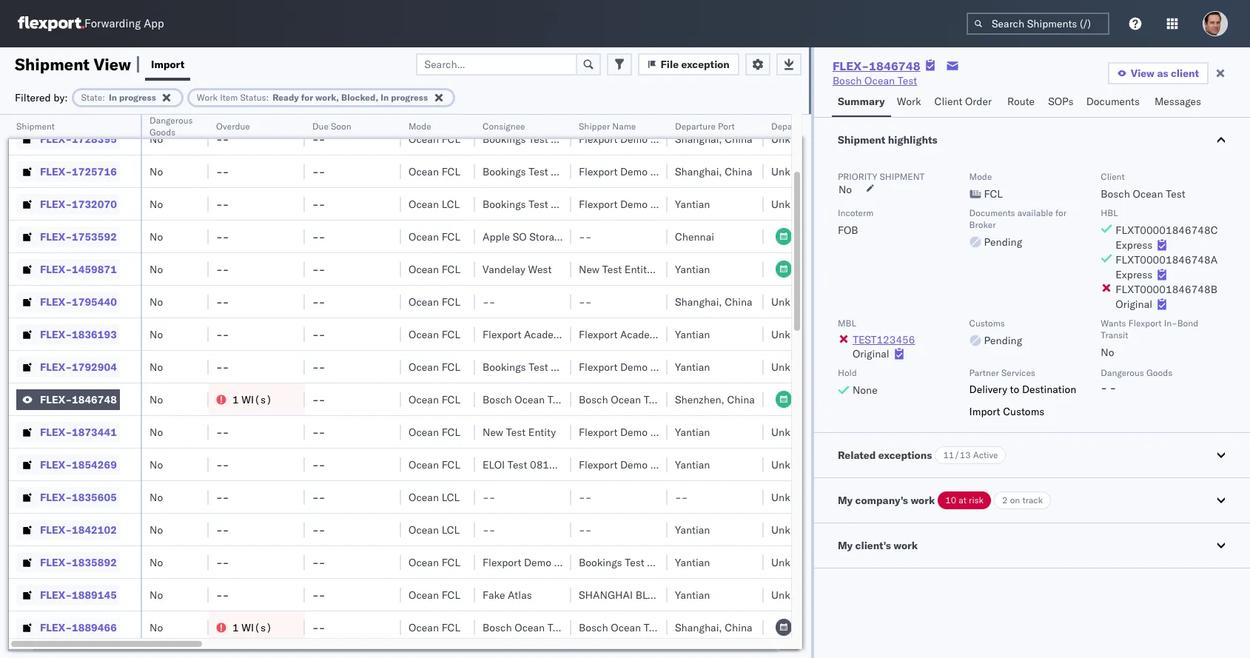 Task type: vqa. For each thing, say whether or not it's contained in the screenshot.


Task type: describe. For each thing, give the bounding box(es) containing it.
flex- for the flex-1854269 button
[[40, 458, 72, 471]]

Search... text field
[[416, 53, 577, 75]]

ocean fcl for flex-1836193
[[409, 328, 461, 341]]

flex- for flex-1795440 button
[[40, 295, 72, 308]]

shipper for flex-1728395
[[651, 132, 687, 146]]

flex-1459871 button
[[16, 259, 120, 280]]

unknown for 1889145
[[772, 588, 816, 602]]

eloi test 081801
[[483, 458, 569, 471]]

no for flex-1835605
[[150, 491, 163, 504]]

yantian for flex-1459871
[[675, 263, 710, 276]]

ocean for 1836193
[[409, 328, 439, 341]]

consignee for flex-1732070
[[551, 197, 601, 211]]

view as client
[[1131, 67, 1200, 80]]

work,
[[316, 91, 339, 103]]

shenzhen,
[[675, 393, 725, 406]]

pending for documents available for broker
[[985, 236, 1023, 249]]

flex-1889466
[[40, 621, 117, 634]]

flex-1725716 button
[[16, 161, 120, 182]]

wants
[[1101, 318, 1127, 329]]

11/13
[[944, 450, 971, 461]]

shipper for flex-1854269
[[651, 458, 687, 471]]

chennai
[[675, 230, 715, 243]]

shanghai, china for flex-1728395
[[675, 132, 753, 146]]

view as client button
[[1108, 62, 1209, 84]]

unknown for 1836193
[[772, 328, 816, 341]]

flex-1732070
[[40, 197, 117, 211]]

resize handle column header for dangerous goods
[[191, 115, 209, 658]]

name
[[613, 121, 636, 132]]

flex- for flex-1873441 button
[[40, 425, 72, 439]]

flexport. image
[[18, 16, 84, 31]]

apple
[[483, 230, 510, 243]]

bosch ocean test down inc.
[[579, 393, 664, 406]]

academy for (sz)
[[621, 328, 664, 341]]

dangerous goods
[[150, 115, 193, 138]]

track
[[1023, 495, 1044, 506]]

no for flex-1459871
[[150, 263, 163, 276]]

bluetech
[[636, 588, 689, 602]]

ocean lcl for flex-1835605
[[409, 491, 460, 504]]

no for flex-1846748
[[150, 393, 163, 406]]

co. for 1725716
[[690, 165, 704, 178]]

work item status : ready for work, blocked, in progress
[[197, 91, 428, 103]]

1 for 1846748
[[233, 393, 239, 406]]

fcl for flex-1889145
[[442, 588, 461, 602]]

by:
[[54, 91, 68, 104]]

import for import
[[151, 57, 185, 71]]

departure for departure date
[[772, 121, 812, 132]]

use)
[[616, 230, 642, 243]]

flex-1753592 button
[[16, 226, 120, 247]]

resize handle column header for mode
[[458, 115, 475, 658]]

shanghai, china for flex-1795440
[[675, 295, 753, 308]]

flex-1795440
[[40, 295, 117, 308]]

no for flex-1732070
[[150, 197, 163, 211]]

express for flxt00001846748c
[[1116, 238, 1153, 252]]

flex-1836193 button
[[16, 324, 120, 345]]

flexport for 1873441
[[579, 425, 618, 439]]

flex- for flex-1836193 "button" at left
[[40, 328, 72, 341]]

soon
[[331, 121, 352, 132]]

import customs
[[970, 405, 1045, 418]]

1 for 1889466
[[233, 621, 239, 634]]

yantian for flex-1836193
[[675, 328, 710, 341]]

flex-1725716
[[40, 165, 117, 178]]

Search Shipments (/) text field
[[967, 13, 1110, 35]]

unknown for 1873441
[[772, 425, 816, 439]]

1753592
[[72, 230, 117, 243]]

1846748 inside button
[[72, 393, 117, 406]]

1889145
[[72, 588, 117, 602]]

no for flex-1795440
[[150, 295, 163, 308]]

ocean fcl for flex-1795440
[[409, 295, 461, 308]]

flex-1846748 inside button
[[40, 393, 117, 406]]

(sz)
[[666, 328, 691, 341]]

view inside button
[[1131, 67, 1155, 80]]

0 horizontal spatial for
[[301, 91, 313, 103]]

flexport demo shipper co. for 1854269
[[579, 458, 704, 471]]

no for flex-1836193
[[150, 328, 163, 341]]

1728395
[[72, 132, 117, 146]]

ocean for 1854269
[[409, 458, 439, 471]]

fcl for flex-1873441
[[442, 425, 461, 439]]

bosch down shanghai at the bottom of the page
[[579, 621, 608, 634]]

related
[[838, 449, 876, 462]]

fcl for flex-1846748
[[442, 393, 461, 406]]

ready
[[273, 91, 299, 103]]

overdue
[[216, 121, 250, 132]]

1835892
[[72, 556, 117, 569]]

1795440
[[72, 295, 117, 308]]

ocean for 1725716
[[409, 165, 439, 178]]

flexport inside wants flexport in-bond transit no
[[1129, 318, 1162, 329]]

fcl for flex-1889466
[[442, 621, 461, 634]]

1792904
[[72, 360, 117, 374]]

no for flex-1854269
[[150, 458, 163, 471]]

0 vertical spatial flex-1846748
[[833, 59, 921, 73]]

1 vertical spatial original
[[853, 347, 890, 361]]

shipment view
[[15, 54, 131, 74]]

china for flex-1846748
[[728, 393, 755, 406]]

partner services
[[970, 367, 1036, 378]]

consignee inside button
[[483, 121, 525, 132]]

flex-1792904 button
[[16, 357, 120, 377]]

081801
[[530, 458, 569, 471]]

goods for dangerous goods - -
[[1147, 367, 1173, 378]]

china for flex-1795440
[[725, 295, 753, 308]]

apple so storage (do not use)
[[483, 230, 642, 243]]

china for flex-1728395
[[725, 132, 753, 146]]

flex- for flex-1889466 button on the bottom of the page
[[40, 621, 72, 634]]

bookings test consignee for flex-1792904
[[483, 360, 601, 374]]

shenzhen, china
[[675, 393, 755, 406]]

ocean fcl for flex-1459871
[[409, 263, 461, 276]]

messages
[[1155, 95, 1202, 108]]

wi(s) for flex-1846748
[[242, 393, 272, 406]]

fcl for flex-1728395
[[442, 132, 461, 146]]

unknown for 1835892
[[772, 556, 816, 569]]

flexport academy (us) inc.
[[483, 328, 617, 341]]

my for my client's work
[[838, 539, 853, 553]]

no for flex-1728395
[[150, 132, 163, 146]]

work for work
[[897, 95, 922, 108]]

flex-1835892 button
[[16, 552, 120, 573]]

flex-1835892
[[40, 556, 117, 569]]

flex-1835605 button
[[16, 487, 120, 508]]

route button
[[1002, 88, 1043, 117]]

ocean for 1873441
[[409, 425, 439, 439]]

flex-1889466 button
[[16, 617, 120, 638]]

client's
[[856, 539, 892, 553]]

summary button
[[832, 88, 891, 117]]

flexport demo shipper co. for 1732070
[[579, 197, 704, 211]]

flex-1732070 button
[[16, 194, 120, 214]]

1 : from the left
[[102, 91, 105, 103]]

file exception
[[661, 57, 730, 71]]

port
[[718, 121, 735, 132]]

hold
[[838, 367, 858, 378]]

work for work item status : ready for work, blocked, in progress
[[197, 91, 218, 103]]

co. for 1792904
[[690, 360, 704, 374]]

ocean lcl for flex-1732070
[[409, 197, 460, 211]]

mode inside mode "button"
[[409, 121, 432, 132]]

work for my company's work
[[911, 494, 936, 507]]

ocean for 1732070
[[409, 197, 439, 211]]

bosch down fake
[[483, 621, 512, 634]]

active
[[974, 450, 999, 461]]

exceptions
[[879, 449, 933, 462]]

sops button
[[1043, 88, 1081, 117]]

(us)
[[570, 328, 597, 341]]

due
[[313, 121, 329, 132]]

10
[[946, 495, 957, 506]]

1889466
[[72, 621, 117, 634]]

flex-1795440 button
[[16, 291, 120, 312]]

to
[[1011, 383, 1020, 396]]

my company's work
[[838, 494, 936, 507]]

my for my company's work
[[838, 494, 853, 507]]

demo for 1725716
[[621, 165, 648, 178]]

flex- up summary
[[833, 59, 870, 73]]

3 resize handle column header from the left
[[287, 115, 305, 658]]

destination
[[1023, 383, 1077, 396]]

test123456 button
[[853, 333, 916, 347]]

client for bosch
[[1101, 171, 1125, 182]]

flex-1846748 button
[[16, 389, 120, 410]]

shipment for shipment
[[16, 121, 55, 132]]

shipment for shipment view
[[15, 54, 90, 74]]

no inside wants flexport in-bond transit no
[[1101, 346, 1115, 359]]

bookings test consignee up shanghai bluetech co., ltd
[[579, 556, 697, 569]]

fcl for flex-1725716
[[442, 165, 461, 178]]

flex- for flex-1732070 button
[[40, 197, 72, 211]]

0 vertical spatial 2
[[655, 263, 662, 276]]

ocean fcl for flex-1889466
[[409, 621, 461, 634]]

fcl for flex-1836193
[[442, 328, 461, 341]]

1836193
[[72, 328, 117, 341]]

bosch up the new test entity
[[483, 393, 512, 406]]

forwarding app link
[[18, 16, 164, 31]]

shipment
[[880, 171, 925, 182]]

incoterm
[[838, 207, 874, 218]]

ocean for 1889466
[[409, 621, 439, 634]]

eloi
[[483, 458, 505, 471]]

bosch down (us) at the left
[[579, 393, 608, 406]]

co. for 1854269
[[690, 458, 704, 471]]

resize handle column header for consignee
[[554, 115, 572, 658]]

exception
[[682, 57, 730, 71]]

2 in from the left
[[381, 91, 389, 103]]

1 vertical spatial mode
[[970, 171, 993, 182]]

consignee button
[[475, 118, 557, 133]]

ocean fcl for flex-1835892
[[409, 556, 461, 569]]

mbl
[[838, 318, 857, 329]]

flex- for flex-1725716 button
[[40, 165, 72, 178]]

ocean fcl for flex-1725716
[[409, 165, 461, 178]]

flexport for 1854269
[[579, 458, 618, 471]]

flexport demo shipper co. for 1725716
[[579, 165, 704, 178]]

new for new test entity
[[483, 425, 504, 439]]

not
[[592, 230, 613, 243]]



Task type: locate. For each thing, give the bounding box(es) containing it.
1 vertical spatial shipment
[[16, 121, 55, 132]]

resize handle column header for shipment
[[123, 115, 141, 658]]

1 vertical spatial pending
[[985, 334, 1023, 347]]

express up flxt00001846748b
[[1116, 268, 1153, 281]]

2 shanghai, from the top
[[675, 165, 723, 178]]

for left work,
[[301, 91, 313, 103]]

0 vertical spatial mode
[[409, 121, 432, 132]]

services
[[1002, 367, 1036, 378]]

yantian for flex-1873441
[[675, 425, 710, 439]]

1 ocean lcl from the top
[[409, 197, 460, 211]]

yantian
[[675, 197, 710, 211], [675, 263, 710, 276], [675, 328, 710, 341], [675, 360, 710, 374], [675, 425, 710, 439], [675, 458, 710, 471], [675, 523, 710, 537], [675, 556, 710, 569], [675, 588, 710, 602]]

6 ocean fcl from the top
[[409, 328, 461, 341]]

1 progress from the left
[[119, 91, 156, 103]]

1 vertical spatial ocean lcl
[[409, 491, 460, 504]]

flex- for 'flex-1728395' button
[[40, 132, 72, 146]]

progress up mode "button"
[[391, 91, 428, 103]]

2 ocean lcl from the top
[[409, 491, 460, 504]]

ocean for 1835892
[[409, 556, 439, 569]]

flex- inside "button"
[[40, 328, 72, 341]]

ocean fcl for flex-1753592
[[409, 230, 461, 243]]

1846748
[[870, 59, 921, 73], [72, 393, 117, 406]]

2 vertical spatial lcl
[[442, 523, 460, 537]]

2 progress from the left
[[391, 91, 428, 103]]

1 vertical spatial 2
[[1003, 495, 1008, 506]]

progress
[[119, 91, 156, 103], [391, 91, 428, 103]]

fcl for flex-1854269
[[442, 458, 461, 471]]

co.
[[690, 132, 704, 146], [690, 165, 704, 178], [690, 197, 704, 211], [690, 360, 704, 374], [690, 425, 704, 439], [690, 458, 704, 471], [594, 556, 608, 569]]

9 ocean fcl from the top
[[409, 425, 461, 439]]

flexport for 1732070
[[579, 197, 618, 211]]

3 ocean lcl from the top
[[409, 523, 460, 537]]

flex-
[[833, 59, 870, 73], [40, 132, 72, 146], [40, 165, 72, 178], [40, 197, 72, 211], [40, 230, 72, 243], [40, 263, 72, 276], [40, 295, 72, 308], [40, 328, 72, 341], [40, 360, 72, 374], [40, 393, 72, 406], [40, 425, 72, 439], [40, 458, 72, 471], [40, 491, 72, 504], [40, 523, 72, 537], [40, 556, 72, 569], [40, 588, 72, 602], [40, 621, 72, 634]]

1 horizontal spatial original
[[1116, 298, 1153, 311]]

lcl for flex-1842102
[[442, 523, 460, 537]]

flex- down flex-1792904 button
[[40, 393, 72, 406]]

goods down wants flexport in-bond transit no
[[1147, 367, 1173, 378]]

flex- down flex-1795440 button
[[40, 328, 72, 341]]

1 horizontal spatial dangerous
[[1101, 367, 1145, 378]]

6 resize handle column header from the left
[[554, 115, 572, 658]]

2 my from the top
[[838, 539, 853, 553]]

10 ocean fcl from the top
[[409, 458, 461, 471]]

status
[[240, 91, 266, 103]]

1 vertical spatial express
[[1116, 268, 1153, 281]]

1 vertical spatial work
[[894, 539, 918, 553]]

0 horizontal spatial mode
[[409, 121, 432, 132]]

flex-1842102 button
[[16, 520, 120, 540]]

summary
[[838, 95, 885, 108]]

work up the highlights
[[897, 95, 922, 108]]

1 1 from the top
[[233, 393, 239, 406]]

1 vertical spatial 1
[[233, 621, 239, 634]]

import for import customs
[[970, 405, 1001, 418]]

risk
[[969, 495, 984, 506]]

dangerous down import button
[[150, 115, 193, 126]]

so
[[513, 230, 527, 243]]

1 vertical spatial entity
[[529, 425, 556, 439]]

2 lcl from the top
[[442, 491, 460, 504]]

flxt00001846748c
[[1116, 224, 1219, 237]]

1
[[233, 393, 239, 406], [233, 621, 239, 634]]

ocean for 1846748
[[409, 393, 439, 406]]

ltd
[[716, 588, 734, 602]]

china for flex-1725716
[[725, 165, 753, 178]]

2 resize handle column header from the left
[[191, 115, 209, 658]]

shipment button
[[9, 118, 126, 133]]

documents inside button
[[1087, 95, 1140, 108]]

pending up the partner services
[[985, 334, 1023, 347]]

2 1 wi(s) from the top
[[233, 621, 272, 634]]

my client's work button
[[815, 524, 1251, 568]]

import button
[[145, 47, 191, 81]]

flexport
[[579, 132, 618, 146], [579, 165, 618, 178], [579, 197, 618, 211], [1129, 318, 1162, 329], [483, 328, 522, 341], [579, 328, 618, 341], [579, 360, 618, 374], [579, 425, 618, 439], [579, 458, 618, 471], [483, 556, 522, 569]]

no for flex-1725716
[[150, 165, 163, 178]]

shipment down departure date button
[[838, 133, 886, 147]]

flexport for 1728395
[[579, 132, 618, 146]]

1 horizontal spatial progress
[[391, 91, 428, 103]]

9 yantian from the top
[[675, 588, 710, 602]]

flex- up flex-1842102 "button" at the bottom of the page
[[40, 491, 72, 504]]

0 vertical spatial documents
[[1087, 95, 1140, 108]]

flexport for 1836193
[[579, 328, 618, 341]]

5 resize handle column header from the left
[[458, 115, 475, 658]]

0 horizontal spatial goods
[[150, 127, 176, 138]]

flex- for flex-1842102 "button" at the bottom of the page
[[40, 523, 72, 537]]

customs down the delivery to destination
[[1004, 405, 1045, 418]]

academy left (us) at the left
[[524, 328, 567, 341]]

0 vertical spatial original
[[1116, 298, 1153, 311]]

1 horizontal spatial mode
[[970, 171, 993, 182]]

as
[[1158, 67, 1169, 80]]

ocean fcl for flex-1728395
[[409, 132, 461, 146]]

flexport demo shipper co. for 1792904
[[579, 360, 704, 374]]

: left ready
[[266, 91, 269, 103]]

fcl for flex-1835892
[[442, 556, 461, 569]]

flex-1854269 button
[[16, 454, 120, 475]]

1 in from the left
[[109, 91, 117, 103]]

4 ocean fcl from the top
[[409, 263, 461, 276]]

my left "company's"
[[838, 494, 853, 507]]

bosch up the hbl
[[1101, 187, 1131, 201]]

bosch ocean test down shanghai at the bottom of the page
[[579, 621, 664, 634]]

flexport academy (sz) ltd.
[[579, 328, 713, 341]]

ocean fcl for flex-1873441
[[409, 425, 461, 439]]

1 ocean fcl from the top
[[409, 132, 461, 146]]

client up the hbl
[[1101, 171, 1125, 182]]

import down delivery
[[970, 405, 1001, 418]]

2 yantian from the top
[[675, 263, 710, 276]]

2 unknown from the top
[[772, 165, 816, 178]]

client order
[[935, 95, 992, 108]]

flexport demo shipper co.
[[579, 132, 704, 146], [579, 165, 704, 178], [579, 197, 704, 211], [579, 360, 704, 374], [579, 425, 704, 439], [579, 458, 704, 471], [483, 556, 608, 569]]

2 wi(s) from the top
[[242, 621, 272, 634]]

co. for 1728395
[[690, 132, 704, 146]]

0 vertical spatial entity
[[625, 263, 653, 276]]

new up eloi
[[483, 425, 504, 439]]

progress up dangerous goods
[[119, 91, 156, 103]]

entity for new test entity 2
[[625, 263, 653, 276]]

at
[[959, 495, 967, 506]]

10 unknown from the top
[[772, 523, 816, 537]]

8 yantian from the top
[[675, 556, 710, 569]]

0 vertical spatial 1
[[233, 393, 239, 406]]

ocean lcl for flex-1842102
[[409, 523, 460, 537]]

blocked,
[[341, 91, 379, 103]]

0 horizontal spatial dangerous
[[150, 115, 193, 126]]

7 yantian from the top
[[675, 523, 710, 537]]

bookings test consignee down flexport academy (us) inc.
[[483, 360, 601, 374]]

ocean for 1728395
[[409, 132, 439, 146]]

2 express from the top
[[1116, 268, 1153, 281]]

express up 'flxt00001846748a'
[[1116, 238, 1153, 252]]

2 up flexport academy (sz) ltd.
[[655, 263, 662, 276]]

my left client's
[[838, 539, 853, 553]]

0 vertical spatial lcl
[[442, 197, 460, 211]]

1 vertical spatial customs
[[1004, 405, 1045, 418]]

12 unknown from the top
[[772, 588, 816, 602]]

shipper name
[[579, 121, 636, 132]]

consignee for flex-1792904
[[551, 360, 601, 374]]

1 departure from the left
[[675, 121, 716, 132]]

academy for (us)
[[524, 328, 567, 341]]

3 unknown from the top
[[772, 197, 816, 211]]

academy right inc.
[[621, 328, 664, 341]]

1 wi(s) for 1846748
[[233, 393, 272, 406]]

unknown for 1728395
[[772, 132, 816, 146]]

2 left on
[[1003, 495, 1008, 506]]

bookings test consignee down the consignee button
[[483, 165, 601, 178]]

flex- down flex-1842102 "button" at the bottom of the page
[[40, 556, 72, 569]]

flex-1846748 up flex-1873441 on the bottom left
[[40, 393, 117, 406]]

original
[[1116, 298, 1153, 311], [853, 347, 890, 361]]

0 vertical spatial for
[[301, 91, 313, 103]]

1 academy from the left
[[524, 328, 567, 341]]

vandelay
[[483, 263, 526, 276]]

1835605
[[72, 491, 117, 504]]

9 unknown from the top
[[772, 491, 816, 504]]

ocean for 1792904
[[409, 360, 439, 374]]

bookings test consignee up storage
[[483, 197, 601, 211]]

4 yantian from the top
[[675, 360, 710, 374]]

1 horizontal spatial for
[[1056, 207, 1067, 218]]

flexport for 1725716
[[579, 165, 618, 178]]

:
[[102, 91, 105, 103], [266, 91, 269, 103]]

0 horizontal spatial original
[[853, 347, 890, 361]]

bookings test consignee for flex-1728395
[[483, 132, 601, 146]]

1 horizontal spatial client
[[1101, 171, 1125, 182]]

bosch up summary
[[833, 74, 862, 87]]

1 horizontal spatial departure
[[772, 121, 812, 132]]

goods inside dangerous goods - -
[[1147, 367, 1173, 378]]

7 unknown from the top
[[772, 425, 816, 439]]

customs up partner
[[970, 318, 1006, 329]]

1 lcl from the top
[[442, 197, 460, 211]]

1 horizontal spatial :
[[266, 91, 269, 103]]

1 vertical spatial client
[[1101, 171, 1125, 182]]

1 horizontal spatial documents
[[1087, 95, 1140, 108]]

2 : from the left
[[266, 91, 269, 103]]

2 1 from the top
[[233, 621, 239, 634]]

0 vertical spatial wi(s)
[[242, 393, 272, 406]]

flex-1854269
[[40, 458, 117, 471]]

delivery
[[970, 383, 1008, 396]]

1 vertical spatial import
[[970, 405, 1001, 418]]

consignee for flex-1728395
[[551, 132, 601, 146]]

forwarding
[[84, 17, 141, 31]]

0 vertical spatial dangerous
[[150, 115, 193, 126]]

original up wants
[[1116, 298, 1153, 311]]

11/13 active
[[944, 450, 999, 461]]

bond
[[1178, 318, 1199, 329]]

vandelay west
[[483, 263, 552, 276]]

2 academy from the left
[[621, 328, 664, 341]]

bookings for flex-1725716
[[483, 165, 526, 178]]

4 shanghai, china from the top
[[675, 621, 753, 634]]

client left order
[[935, 95, 963, 108]]

my
[[838, 494, 853, 507], [838, 539, 853, 553]]

1846748 down 1792904
[[72, 393, 117, 406]]

1 vertical spatial documents
[[970, 207, 1016, 218]]

1 my from the top
[[838, 494, 853, 507]]

client bosch ocean test incoterm fob
[[838, 171, 1186, 237]]

departure left date
[[772, 121, 812, 132]]

view
[[94, 54, 131, 74], [1131, 67, 1155, 80]]

shanghai bluetech co., ltd
[[579, 588, 734, 602]]

wants flexport in-bond transit no
[[1101, 318, 1199, 359]]

flex- for 'flex-1835605' button
[[40, 491, 72, 504]]

flexport demo shipper co. for 1873441
[[579, 425, 704, 439]]

import inside button
[[151, 57, 185, 71]]

view up state : in progress
[[94, 54, 131, 74]]

0 horizontal spatial progress
[[119, 91, 156, 103]]

1 horizontal spatial academy
[[621, 328, 664, 341]]

shipper inside button
[[579, 121, 610, 132]]

departure inside departure port button
[[675, 121, 716, 132]]

unknown for 1835605
[[772, 491, 816, 504]]

2 shanghai, china from the top
[[675, 165, 753, 178]]

flex-1792904
[[40, 360, 117, 374]]

flxt00001846748a
[[1116, 253, 1218, 267]]

1 horizontal spatial 1846748
[[870, 59, 921, 73]]

flex-1873441 button
[[16, 422, 120, 443]]

0 horizontal spatial in
[[109, 91, 117, 103]]

flex- down 'flex-1728395' button
[[40, 165, 72, 178]]

0 horizontal spatial :
[[102, 91, 105, 103]]

flex- down 'flex-1835605' button
[[40, 523, 72, 537]]

documents inside documents available for broker
[[970, 207, 1016, 218]]

0 horizontal spatial entity
[[529, 425, 556, 439]]

ocean inside client bosch ocean test incoterm fob
[[1133, 187, 1164, 201]]

flex- up 'flex-1835605' button
[[40, 458, 72, 471]]

consignee for flex-1725716
[[551, 165, 601, 178]]

no for flex-1753592
[[150, 230, 163, 243]]

0 horizontal spatial work
[[197, 91, 218, 103]]

1 shanghai, from the top
[[675, 132, 723, 146]]

8 unknown from the top
[[772, 458, 816, 471]]

client order button
[[929, 88, 1002, 117]]

unknown
[[772, 132, 816, 146], [772, 165, 816, 178], [772, 197, 816, 211], [772, 295, 816, 308], [772, 328, 816, 341], [772, 360, 816, 374], [772, 425, 816, 439], [772, 458, 816, 471], [772, 491, 816, 504], [772, 523, 816, 537], [772, 556, 816, 569], [772, 588, 816, 602]]

1 vertical spatial for
[[1056, 207, 1067, 218]]

5 ocean fcl from the top
[[409, 295, 461, 308]]

flex-1728395
[[40, 132, 117, 146]]

ocean fcl for flex-1846748
[[409, 393, 461, 406]]

11 unknown from the top
[[772, 556, 816, 569]]

dangerous
[[150, 115, 193, 126], [1101, 367, 1145, 378]]

1 pending from the top
[[985, 236, 1023, 249]]

priority
[[838, 171, 878, 182]]

5 yantian from the top
[[675, 425, 710, 439]]

0 vertical spatial pending
[[985, 236, 1023, 249]]

unknown for 1792904
[[772, 360, 816, 374]]

file exception button
[[638, 53, 740, 75], [638, 53, 740, 75]]

for inside documents available for broker
[[1056, 207, 1067, 218]]

1 horizontal spatial new
[[579, 263, 600, 276]]

flex- up "flex-1753592" button
[[40, 197, 72, 211]]

2 departure from the left
[[772, 121, 812, 132]]

0 horizontal spatial client
[[935, 95, 963, 108]]

0 vertical spatial import
[[151, 57, 185, 71]]

0 vertical spatial express
[[1116, 238, 1153, 252]]

1 resize handle column header from the left
[[123, 115, 141, 658]]

work inside button
[[894, 539, 918, 553]]

2 ocean fcl from the top
[[409, 165, 461, 178]]

0 horizontal spatial documents
[[970, 207, 1016, 218]]

work inside button
[[897, 95, 922, 108]]

2 on track
[[1003, 495, 1044, 506]]

flex- up 'flex-1846748' button
[[40, 360, 72, 374]]

flex- inside button
[[40, 425, 72, 439]]

bosch ocean test down atlas
[[483, 621, 568, 634]]

bosch ocean test
[[833, 74, 918, 87], [483, 393, 568, 406], [579, 393, 664, 406], [483, 621, 568, 634], [579, 621, 664, 634]]

in right blocked,
[[381, 91, 389, 103]]

shipper for flex-1792904
[[651, 360, 687, 374]]

0 horizontal spatial flex-1846748
[[40, 393, 117, 406]]

pending for customs
[[985, 334, 1023, 347]]

fob
[[838, 224, 859, 237]]

filtered
[[15, 91, 51, 104]]

flex-1846748 up summary
[[833, 59, 921, 73]]

0 vertical spatial shipment
[[15, 54, 90, 74]]

flex-1836193
[[40, 328, 117, 341]]

0 vertical spatial client
[[935, 95, 963, 108]]

client inside client bosch ocean test incoterm fob
[[1101, 171, 1125, 182]]

13 ocean fcl from the top
[[409, 621, 461, 634]]

flex-1835605
[[40, 491, 117, 504]]

: up 1728395
[[102, 91, 105, 103]]

entity down use)
[[625, 263, 653, 276]]

bookings test consignee down shipper name
[[483, 132, 601, 146]]

yantian for flex-1835892
[[675, 556, 710, 569]]

fcl for flex-1795440
[[442, 295, 461, 308]]

11 ocean fcl from the top
[[409, 556, 461, 569]]

pending down broker
[[985, 236, 1023, 249]]

1 wi(s)
[[233, 393, 272, 406], [233, 621, 272, 634]]

1 express from the top
[[1116, 238, 1153, 252]]

0 vertical spatial customs
[[970, 318, 1006, 329]]

flex-1753592
[[40, 230, 117, 243]]

0 vertical spatial 1 wi(s)
[[233, 393, 272, 406]]

bosch ocean test up the new test entity
[[483, 393, 568, 406]]

0 vertical spatial work
[[911, 494, 936, 507]]

flex- inside "button"
[[40, 523, 72, 537]]

1732070
[[72, 197, 117, 211]]

flex-1842102
[[40, 523, 117, 537]]

5 unknown from the top
[[772, 328, 816, 341]]

10 at risk
[[946, 495, 984, 506]]

departure date
[[772, 121, 834, 132]]

delivery to destination
[[970, 383, 1077, 396]]

0 horizontal spatial import
[[151, 57, 185, 71]]

2 vertical spatial ocean lcl
[[409, 523, 460, 537]]

1 vertical spatial my
[[838, 539, 853, 553]]

3 shanghai, from the top
[[675, 295, 723, 308]]

atlas
[[508, 588, 532, 602]]

dangerous for dangerous goods
[[150, 115, 193, 126]]

demo for 1728395
[[621, 132, 648, 146]]

shipment down filtered at the top of page
[[16, 121, 55, 132]]

for right available
[[1056, 207, 1067, 218]]

1 vertical spatial new
[[483, 425, 504, 439]]

1842102
[[72, 523, 117, 537]]

2 pending from the top
[[985, 334, 1023, 347]]

0 vertical spatial goods
[[150, 127, 176, 138]]

7 ocean fcl from the top
[[409, 360, 461, 374]]

1 horizontal spatial view
[[1131, 67, 1155, 80]]

4 unknown from the top
[[772, 295, 816, 308]]

work for my client's work
[[894, 539, 918, 553]]

unknown for 1795440
[[772, 295, 816, 308]]

filtered by:
[[15, 91, 68, 104]]

0 horizontal spatial view
[[94, 54, 131, 74]]

fcl for flex-1459871
[[442, 263, 461, 276]]

express for flxt00001846748a
[[1116, 268, 1153, 281]]

1 vertical spatial flex-1846748
[[40, 393, 117, 406]]

related exceptions
[[838, 449, 933, 462]]

1873441
[[72, 425, 117, 439]]

8 resize handle column header from the left
[[747, 115, 764, 658]]

1 horizontal spatial goods
[[1147, 367, 1173, 378]]

ocean fcl for flex-1854269
[[409, 458, 461, 471]]

documents up broker
[[970, 207, 1016, 218]]

flxt00001846748b
[[1116, 283, 1218, 296]]

shanghai, china for flex-1889466
[[675, 621, 753, 634]]

flex-1873441
[[40, 425, 117, 439]]

departure port
[[675, 121, 735, 132]]

client
[[1172, 67, 1200, 80]]

co. for 1732070
[[690, 197, 704, 211]]

1 wi(s) from the top
[[242, 393, 272, 406]]

0 horizontal spatial 2
[[655, 263, 662, 276]]

1 horizontal spatial flex-1846748
[[833, 59, 921, 73]]

company's
[[856, 494, 909, 507]]

0 vertical spatial new
[[579, 263, 600, 276]]

0 horizontal spatial departure
[[675, 121, 716, 132]]

goods inside dangerous goods
[[150, 127, 176, 138]]

demo for 1854269
[[621, 458, 648, 471]]

3 yantian from the top
[[675, 328, 710, 341]]

bookings test consignee for flex-1725716
[[483, 165, 601, 178]]

7 resize handle column header from the left
[[650, 115, 668, 658]]

original down test123456
[[853, 347, 890, 361]]

8 ocean fcl from the top
[[409, 393, 461, 406]]

1 vertical spatial goods
[[1147, 367, 1173, 378]]

dangerous goods button
[[142, 112, 203, 138]]

0 horizontal spatial 1846748
[[72, 393, 117, 406]]

bosch inside client bosch ocean test incoterm fob
[[1101, 187, 1131, 201]]

0 vertical spatial ocean lcl
[[409, 197, 460, 211]]

1 horizontal spatial in
[[381, 91, 389, 103]]

1 1 wi(s) from the top
[[233, 393, 272, 406]]

departure inside departure date button
[[772, 121, 812, 132]]

flex- for "flex-1753592" button
[[40, 230, 72, 243]]

6 unknown from the top
[[772, 360, 816, 374]]

flexport demo shipper co. for 1728395
[[579, 132, 704, 146]]

flex- for 'flex-1459871' button
[[40, 263, 72, 276]]

china for flex-1889466
[[725, 621, 753, 634]]

view left as
[[1131, 67, 1155, 80]]

1 vertical spatial 1 wi(s)
[[233, 621, 272, 634]]

work right client's
[[894, 539, 918, 553]]

dangerous inside button
[[150, 115, 193, 126]]

1 vertical spatial dangerous
[[1101, 367, 1145, 378]]

state
[[81, 91, 102, 103]]

client inside button
[[935, 95, 963, 108]]

flex- up flex-1795440 button
[[40, 263, 72, 276]]

1 horizontal spatial work
[[897, 95, 922, 108]]

flex-1846748 link
[[833, 59, 921, 73]]

shipment highlights button
[[815, 118, 1251, 162]]

shipper for flex-1873441
[[651, 425, 687, 439]]

shipment up by:
[[15, 54, 90, 74]]

flex- up 'flex-1459871' button
[[40, 230, 72, 243]]

0 vertical spatial my
[[838, 494, 853, 507]]

1 vertical spatial 1846748
[[72, 393, 117, 406]]

dangerous down transit
[[1101, 367, 1145, 378]]

1 horizontal spatial import
[[970, 405, 1001, 418]]

test inside client bosch ocean test incoterm fob
[[1167, 187, 1186, 201]]

bookings for flex-1732070
[[483, 197, 526, 211]]

1846748 up work button at the right top
[[870, 59, 921, 73]]

2 vertical spatial shipment
[[838, 133, 886, 147]]

dangerous inside dangerous goods - -
[[1101, 367, 1145, 378]]

no for flex-1842102
[[150, 523, 163, 537]]

flex- up flex-1836193 "button" at left
[[40, 295, 72, 308]]

0 horizontal spatial new
[[483, 425, 504, 439]]

1 shanghai, china from the top
[[675, 132, 753, 146]]

6 yantian from the top
[[675, 458, 710, 471]]

bosch ocean test down flex-1846748 link
[[833, 74, 918, 87]]

1 wi(s) for 1889466
[[233, 621, 272, 634]]

fcl for flex-1792904
[[442, 360, 461, 374]]

bookings for flex-1792904
[[483, 360, 526, 374]]

documents right "sops" button
[[1087, 95, 1140, 108]]

1 horizontal spatial 2
[[1003, 495, 1008, 506]]

1 vertical spatial wi(s)
[[242, 621, 272, 634]]

1 yantian from the top
[[675, 197, 710, 211]]

bookings test consignee for flex-1732070
[[483, 197, 601, 211]]

forwarding app
[[84, 17, 164, 31]]

4 shanghai, from the top
[[675, 621, 723, 634]]

consignee
[[483, 121, 525, 132], [551, 132, 601, 146], [551, 165, 601, 178], [551, 197, 601, 211], [551, 360, 601, 374], [648, 556, 697, 569]]

1 horizontal spatial entity
[[625, 263, 653, 276]]

yantian for flex-1792904
[[675, 360, 710, 374]]

3 lcl from the top
[[442, 523, 460, 537]]

test
[[898, 74, 918, 87], [529, 132, 549, 146], [529, 165, 549, 178], [1167, 187, 1186, 201], [529, 197, 549, 211], [603, 263, 622, 276], [529, 360, 549, 374], [548, 393, 568, 406], [644, 393, 664, 406], [506, 425, 526, 439], [508, 458, 528, 471], [625, 556, 645, 569], [548, 621, 568, 634], [644, 621, 664, 634]]

fake
[[483, 588, 505, 602]]

work
[[197, 91, 218, 103], [897, 95, 922, 108]]

goods down state : in progress
[[150, 127, 176, 138]]

resize handle column header
[[123, 115, 141, 658], [191, 115, 209, 658], [287, 115, 305, 658], [384, 115, 401, 658], [458, 115, 475, 658], [554, 115, 572, 658], [650, 115, 668, 658], [747, 115, 764, 658]]

in right the state
[[109, 91, 117, 103]]

my inside button
[[838, 539, 853, 553]]

my client's work
[[838, 539, 918, 553]]

express
[[1116, 238, 1153, 252], [1116, 268, 1153, 281]]

new down (do
[[579, 263, 600, 276]]

work left 'item'
[[197, 91, 218, 103]]

wi(s) for flex-1889466
[[242, 621, 272, 634]]

entity up '081801'
[[529, 425, 556, 439]]

1 unknown from the top
[[772, 132, 816, 146]]

mode
[[409, 121, 432, 132], [970, 171, 993, 182]]

4 resize handle column header from the left
[[384, 115, 401, 658]]

flex- down flex-1889145 button
[[40, 621, 72, 634]]

shanghai, for flex-1889466
[[675, 621, 723, 634]]

departure left port
[[675, 121, 716, 132]]

0 vertical spatial 1846748
[[870, 59, 921, 73]]

0 horizontal spatial academy
[[524, 328, 567, 341]]

1 vertical spatial lcl
[[442, 491, 460, 504]]

12 ocean fcl from the top
[[409, 588, 461, 602]]

flex- for flex-1889145 button
[[40, 588, 72, 602]]

import down app on the left top
[[151, 57, 185, 71]]

flex- down the flex-1835892 button at the left bottom of the page
[[40, 588, 72, 602]]

flex- up flex-1725716 button
[[40, 132, 72, 146]]

flex- up the flex-1854269 button
[[40, 425, 72, 439]]

no for flex-1792904
[[150, 360, 163, 374]]

work left 10
[[911, 494, 936, 507]]

3 shanghai, china from the top
[[675, 295, 753, 308]]

ocean for 1795440
[[409, 295, 439, 308]]

departure for departure port
[[675, 121, 716, 132]]

3 ocean fcl from the top
[[409, 230, 461, 243]]



